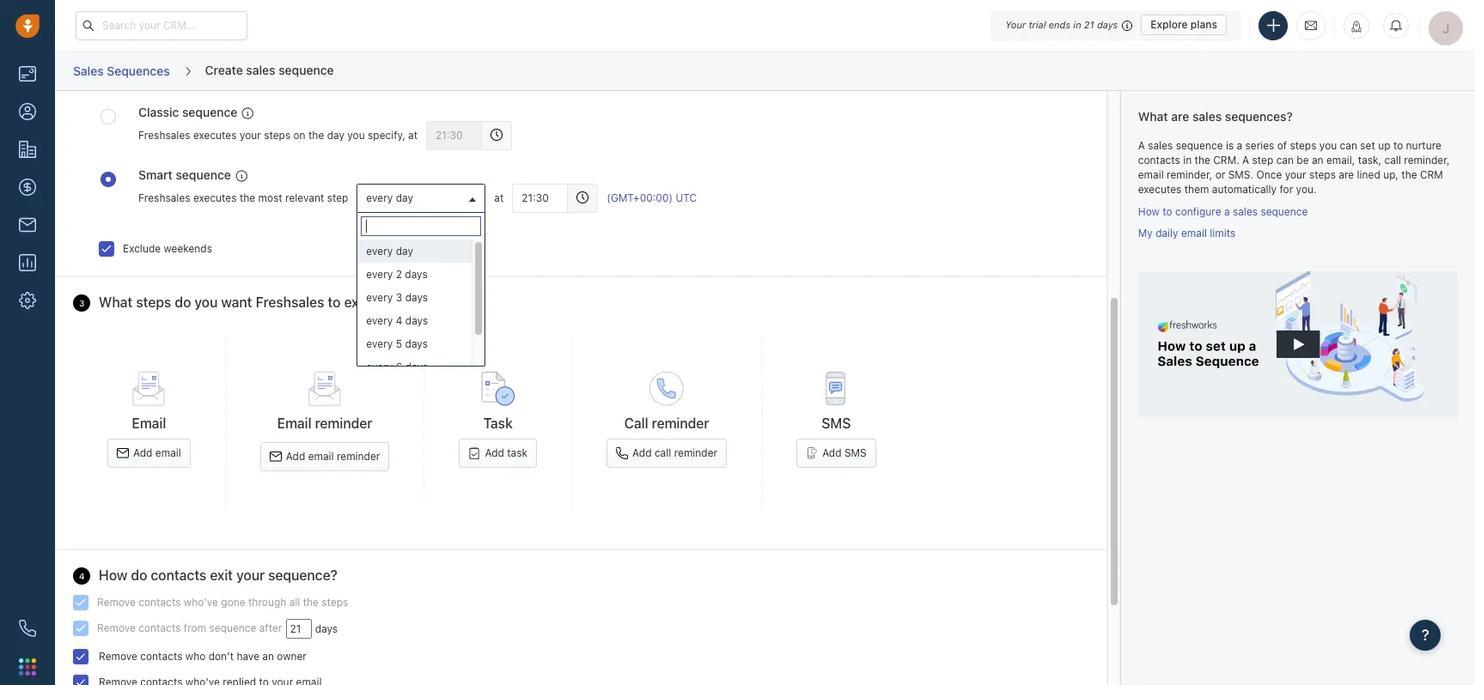 Task type: describe. For each thing, give the bounding box(es) containing it.
freshsales for classic
[[138, 129, 190, 142]]

0 vertical spatial your
[[240, 129, 261, 142]]

up
[[1378, 139, 1391, 152]]

through
[[248, 596, 286, 609]]

them
[[1185, 183, 1209, 196]]

add call reminder button
[[607, 439, 727, 468]]

add for sms
[[822, 447, 842, 460]]

0 vertical spatial can
[[1340, 139, 1357, 152]]

up,
[[1383, 168, 1399, 181]]

0 vertical spatial at
[[408, 129, 418, 142]]

reminder inside add call reminder button
[[674, 447, 717, 460]]

list box containing every day
[[358, 239, 485, 378]]

0 horizontal spatial to
[[328, 294, 341, 310]]

sales sequences link
[[72, 57, 171, 84]]

are inside "a sales sequence is a series of steps you can set up to nurture contacts in the crm. a step can be an email, task, call reminder, email reminder, or sms. once your steps are lined up, the crm executes them automatically for you."
[[1339, 168, 1354, 181]]

what for what steps do you want freshsales to execute?
[[99, 294, 133, 310]]

after
[[259, 622, 282, 635]]

have
[[237, 650, 259, 663]]

remove for remove contacts from sequence after
[[97, 622, 136, 635]]

<span class=" ">sales reps can use this for prospecting and account-based selling e.g. following up with event attendees</span> image
[[235, 170, 247, 182]]

classic sequence
[[138, 105, 237, 119]]

how do contacts exit your sequence?
[[99, 568, 337, 583]]

email,
[[1326, 154, 1355, 166]]

every 4 days
[[366, 314, 428, 327]]

step inside "a sales sequence is a series of steps you can set up to nurture contacts in the crm. a step can be an email, task, call reminder, email reminder, or sms. once your steps are lined up, the crm executes them automatically for you."
[[1252, 154, 1273, 166]]

6
[[396, 360, 402, 373]]

executes for classic sequence
[[193, 129, 237, 142]]

reminder up add call reminder
[[652, 416, 709, 431]]

once
[[1256, 168, 1282, 181]]

every day inside dropdown button
[[366, 191, 413, 204]]

what are sales sequences?
[[1138, 109, 1293, 124]]

remove contacts who've gone through all the steps
[[97, 596, 348, 609]]

add task
[[485, 447, 528, 460]]

sales up crm.
[[1192, 109, 1222, 124]]

every 4 days option
[[358, 309, 472, 332]]

lined
[[1357, 168, 1380, 181]]

(gmt+00:00)
[[607, 192, 673, 204]]

your
[[1005, 19, 1026, 30]]

series
[[1245, 139, 1274, 152]]

sales right create
[[246, 63, 275, 77]]

add for email reminder
[[286, 450, 305, 463]]

the left most
[[240, 192, 255, 204]]

21
[[1084, 19, 1094, 30]]

utc
[[676, 192, 697, 204]]

task,
[[1358, 154, 1382, 166]]

email image
[[1305, 18, 1317, 32]]

smart
[[138, 167, 173, 182]]

the right on
[[308, 129, 324, 142]]

email reminder
[[277, 416, 372, 431]]

1 vertical spatial 4
[[79, 571, 85, 582]]

how for how to configure a sales sequence
[[1138, 205, 1160, 218]]

set
[[1360, 139, 1375, 152]]

explore
[[1151, 18, 1188, 31]]

days right after
[[315, 623, 338, 636]]

contacts for remove contacts who don't have an owner
[[140, 650, 183, 663]]

every 2 days
[[366, 268, 428, 281]]

what for what are sales sequences?
[[1138, 109, 1168, 124]]

(gmt+00:00) utc link
[[607, 191, 697, 205]]

ends
[[1049, 19, 1071, 30]]

specify,
[[368, 129, 405, 142]]

exclude
[[123, 242, 161, 255]]

executes inside "a sales sequence is a series of steps you can set up to nurture contacts in the crm. a step can be an email, task, call reminder, email reminder, or sms. once your steps are lined up, the crm executes them automatically for you."
[[1138, 183, 1182, 196]]

sequence up on
[[279, 63, 334, 77]]

freshsales executes your steps on the day you specify, at
[[138, 129, 418, 142]]

days right 21
[[1097, 19, 1118, 30]]

every day option
[[358, 239, 472, 262]]

1 vertical spatial do
[[131, 568, 147, 583]]

1 vertical spatial step
[[327, 192, 348, 204]]

sales down automatically
[[1233, 205, 1258, 218]]

sms inside "add sms" button
[[845, 447, 867, 460]]

email for email reminder
[[277, 416, 312, 431]]

every 2 days option
[[358, 262, 472, 286]]

reminder inside add email reminder button
[[337, 450, 380, 463]]

how to configure a sales sequence link
[[1138, 205, 1308, 218]]

of
[[1277, 139, 1287, 152]]

add call reminder
[[632, 447, 717, 460]]

days for every 3 days
[[405, 291, 428, 304]]

execute?
[[344, 294, 401, 310]]

how to configure a sales sequence
[[1138, 205, 1308, 218]]

steps down exclude
[[136, 294, 171, 310]]

is
[[1226, 139, 1234, 152]]

how for how do contacts exit your sequence?
[[99, 568, 127, 583]]

the right the all
[[303, 596, 319, 609]]

sequence?
[[268, 568, 337, 583]]

don't
[[208, 650, 234, 663]]

5
[[396, 337, 402, 350]]

contacts for remove contacts from sequence after
[[139, 622, 181, 635]]

freshworks switcher image
[[19, 659, 36, 676]]

email inside "a sales sequence is a series of steps you can set up to nurture contacts in the crm. a step can be an email, task, call reminder, email reminder, or sms. once your steps are lined up, the crm executes them automatically for you."
[[1138, 168, 1164, 181]]

who
[[185, 650, 206, 663]]

0 vertical spatial sms
[[822, 416, 851, 431]]

every 5 days
[[366, 337, 428, 350]]

0 horizontal spatial a
[[1138, 139, 1145, 152]]

1 horizontal spatial at
[[494, 192, 504, 204]]

(gmt+00:00) utc
[[607, 192, 697, 204]]

0 horizontal spatial 3
[[79, 298, 85, 308]]

1 vertical spatial a
[[1242, 154, 1249, 166]]

your trial ends in 21 days
[[1005, 19, 1118, 30]]

every 6 days
[[366, 360, 428, 373]]

your inside "a sales sequence is a series of steps you can set up to nurture contacts in the crm. a step can be an email, task, call reminder, email reminder, or sms. once your steps are lined up, the crm executes them automatically for you."
[[1285, 168, 1306, 181]]

days for every 5 days
[[405, 337, 428, 350]]

smart sequence
[[138, 167, 231, 182]]

call inside button
[[655, 447, 671, 460]]

every day inside option
[[366, 244, 413, 257]]

want
[[221, 294, 252, 310]]

explore plans link
[[1141, 15, 1227, 35]]

phone element
[[10, 612, 45, 646]]

contacts inside "a sales sequence is a series of steps you can set up to nurture contacts in the crm. a step can be an email, task, call reminder, email reminder, or sms. once your steps are lined up, the crm executes them automatically for you."
[[1138, 154, 1180, 166]]

relevant
[[285, 192, 324, 204]]

1 vertical spatial an
[[262, 650, 274, 663]]

gone
[[221, 596, 245, 609]]

sales sequences
[[73, 63, 170, 78]]

2 vertical spatial your
[[236, 568, 265, 583]]

classic
[[138, 105, 179, 119]]

1 horizontal spatial you
[[347, 129, 365, 142]]

crm.
[[1213, 154, 1240, 166]]

task
[[507, 447, 528, 460]]

you inside "a sales sequence is a series of steps you can set up to nurture contacts in the crm. a step can be an email, task, call reminder, email reminder, or sms. once your steps are lined up, the crm executes them automatically for you."
[[1320, 139, 1337, 152]]

add for task
[[485, 447, 504, 460]]

0 horizontal spatial you
[[195, 294, 218, 310]]

executes for smart sequence
[[193, 192, 237, 204]]

automatically
[[1212, 183, 1277, 196]]

my
[[1138, 227, 1153, 240]]

add for call reminder
[[632, 447, 652, 460]]

every 3 days
[[366, 291, 428, 304]]

1 horizontal spatial to
[[1163, 205, 1172, 218]]

2
[[396, 268, 402, 281]]



Task type: vqa. For each thing, say whether or not it's contained in the screenshot.
the Add inside Add SMS button
yes



Task type: locate. For each thing, give the bounding box(es) containing it.
day
[[327, 129, 344, 142], [396, 191, 413, 204], [396, 244, 413, 257]]

4
[[396, 314, 402, 327], [79, 571, 85, 582]]

2 every from the top
[[366, 244, 393, 257]]

1 horizontal spatial 4
[[396, 314, 402, 327]]

reminder,
[[1404, 154, 1450, 166], [1167, 168, 1213, 181]]

at right specify,
[[408, 129, 418, 142]]

add for email
[[133, 447, 152, 460]]

to left execute? at the left of page
[[328, 294, 341, 310]]

can down of
[[1276, 154, 1294, 166]]

the left crm.
[[1195, 154, 1210, 166]]

1 vertical spatial every day
[[366, 244, 413, 257]]

1 vertical spatial how
[[99, 568, 127, 583]]

freshsales
[[138, 129, 190, 142], [138, 192, 190, 204], [256, 294, 324, 310]]

at right every day dropdown button
[[494, 192, 504, 204]]

0 vertical spatial are
[[1171, 109, 1189, 124]]

limits
[[1210, 227, 1236, 240]]

4 every from the top
[[366, 291, 393, 304]]

contacts for remove contacts who've gone through all the steps
[[139, 596, 181, 609]]

0 horizontal spatial are
[[1171, 109, 1189, 124]]

your down be
[[1285, 168, 1306, 181]]

plans
[[1191, 18, 1217, 31]]

the right up,
[[1401, 168, 1417, 181]]

to right up
[[1393, 139, 1403, 152]]

day up "2"
[[396, 244, 413, 257]]

executes down classic sequence
[[193, 129, 237, 142]]

2 horizontal spatial to
[[1393, 139, 1403, 152]]

every 3 days option
[[358, 286, 472, 309]]

to up daily
[[1163, 205, 1172, 218]]

sequences?
[[1225, 109, 1293, 124]]

0 horizontal spatial reminder,
[[1167, 168, 1213, 181]]

0 horizontal spatial at
[[408, 129, 418, 142]]

sequence inside "a sales sequence is a series of steps you can set up to nurture contacts in the crm. a step can be an email, task, call reminder, email reminder, or sms. once your steps are lined up, the crm executes them automatically for you."
[[1176, 139, 1223, 152]]

exit
[[210, 568, 233, 583]]

explore plans
[[1151, 18, 1217, 31]]

0 horizontal spatial how
[[99, 568, 127, 583]]

0 vertical spatial reminder,
[[1404, 154, 1450, 166]]

None text field
[[426, 121, 482, 150], [286, 619, 312, 639], [426, 121, 482, 150], [286, 619, 312, 639]]

can
[[1340, 139, 1357, 152], [1276, 154, 1294, 166]]

days right 6
[[405, 360, 428, 373]]

1 vertical spatial what
[[99, 294, 133, 310]]

steps up you.
[[1309, 168, 1336, 181]]

phone image
[[19, 620, 36, 637]]

2 vertical spatial day
[[396, 244, 413, 257]]

every left "2"
[[366, 268, 393, 281]]

1 horizontal spatial a
[[1242, 154, 1249, 166]]

reminder, down nurture
[[1404, 154, 1450, 166]]

create
[[205, 63, 243, 77]]

you
[[347, 129, 365, 142], [1320, 139, 1337, 152], [195, 294, 218, 310]]

sales
[[246, 63, 275, 77], [1192, 109, 1222, 124], [1148, 139, 1173, 152], [1233, 205, 1258, 218]]

add inside "button"
[[133, 447, 152, 460]]

contacts left "from"
[[139, 622, 181, 635]]

day right on
[[327, 129, 344, 142]]

days inside option
[[405, 291, 428, 304]]

steps right the all
[[322, 596, 348, 609]]

remove for remove contacts who've gone through all the steps
[[97, 596, 136, 609]]

1 vertical spatial to
[[1163, 205, 1172, 218]]

0 vertical spatial remove
[[97, 596, 136, 609]]

add task button
[[459, 439, 537, 468]]

a up limits
[[1224, 205, 1230, 218]]

every for every 3 days option
[[366, 291, 393, 304]]

every day up every 2 days at the left of the page
[[366, 244, 413, 257]]

on
[[293, 129, 306, 142]]

day inside option
[[396, 244, 413, 257]]

crm
[[1420, 168, 1443, 181]]

or
[[1215, 168, 1225, 181]]

task
[[483, 416, 513, 431]]

0 vertical spatial what
[[1138, 109, 1168, 124]]

daily
[[1156, 227, 1178, 240]]

1 vertical spatial reminder,
[[1167, 168, 1213, 181]]

1 vertical spatial remove
[[97, 622, 136, 635]]

contacts left who
[[140, 650, 183, 663]]

0 horizontal spatial email
[[132, 416, 166, 431]]

to
[[1393, 139, 1403, 152], [1163, 205, 1172, 218], [328, 294, 341, 310]]

1 horizontal spatial call
[[1385, 154, 1401, 166]]

0 vertical spatial step
[[1252, 154, 1273, 166]]

sequences
[[107, 63, 170, 78]]

Search your CRM... text field
[[76, 11, 247, 40]]

every 6 days option
[[358, 355, 472, 378]]

1 horizontal spatial step
[[1252, 154, 1273, 166]]

a inside "a sales sequence is a series of steps you can set up to nurture contacts in the crm. a step can be an email, task, call reminder, email reminder, or sms. once your steps are lined up, the crm executes them automatically for you."
[[1237, 139, 1242, 152]]

2 every day from the top
[[366, 244, 413, 257]]

every inside option
[[366, 291, 393, 304]]

add email reminder button
[[260, 442, 390, 472]]

reminder, up them
[[1167, 168, 1213, 181]]

from
[[184, 622, 206, 635]]

0 horizontal spatial 4
[[79, 571, 85, 582]]

in inside "a sales sequence is a series of steps you can set up to nurture contacts in the crm. a step can be an email, task, call reminder, email reminder, or sms. once your steps are lined up, the crm executes them automatically for you."
[[1183, 154, 1192, 166]]

2 vertical spatial to
[[328, 294, 341, 310]]

days
[[1097, 19, 1118, 30], [405, 268, 428, 281], [405, 291, 428, 304], [405, 314, 428, 327], [405, 337, 428, 350], [405, 360, 428, 373], [315, 623, 338, 636]]

a right is
[[1237, 139, 1242, 152]]

1 horizontal spatial an
[[1312, 154, 1324, 166]]

contacts up who've
[[151, 568, 206, 583]]

1 vertical spatial a
[[1224, 205, 1230, 218]]

you up email,
[[1320, 139, 1337, 152]]

0 vertical spatial every day
[[366, 191, 413, 204]]

weekends
[[164, 242, 212, 255]]

0 horizontal spatial what
[[99, 294, 133, 310]]

create sales sequence
[[205, 63, 334, 77]]

1 horizontal spatial can
[[1340, 139, 1357, 152]]

1 horizontal spatial how
[[1138, 205, 1160, 218]]

contacts up configure
[[1138, 154, 1180, 166]]

every day button
[[357, 183, 486, 213]]

a sales sequence is a series of steps you can set up to nurture contacts in the crm. a step can be an email, task, call reminder, email reminder, or sms. once your steps are lined up, the crm executes them automatically for you.
[[1138, 139, 1450, 196]]

None search field
[[361, 216, 481, 236]]

sequence down 'for'
[[1261, 205, 1308, 218]]

5 every from the top
[[366, 314, 393, 327]]

email inside button
[[308, 450, 334, 463]]

days down "every 2 days" option
[[405, 291, 428, 304]]

2 email from the left
[[277, 416, 312, 431]]

every down every 2 days at the left of the page
[[366, 291, 393, 304]]

0 horizontal spatial can
[[1276, 154, 1294, 166]]

freshsales right 'want'
[[256, 294, 324, 310]]

you.
[[1296, 183, 1317, 196]]

add email
[[133, 447, 181, 460]]

1 vertical spatial day
[[396, 191, 413, 204]]

call inside "a sales sequence is a series of steps you can set up to nurture contacts in the crm. a step can be an email, task, call reminder, email reminder, or sms. once your steps are lined up, the crm executes them automatically for you."
[[1385, 154, 1401, 166]]

1 horizontal spatial do
[[175, 294, 191, 310]]

every for every 5 days option
[[366, 337, 393, 350]]

freshsales executes the most relevant step
[[138, 192, 348, 204]]

1 vertical spatial are
[[1339, 168, 1354, 181]]

1 vertical spatial at
[[494, 192, 504, 204]]

2 vertical spatial freshsales
[[256, 294, 324, 310]]

1 horizontal spatial what
[[1138, 109, 1168, 124]]

steps up be
[[1290, 139, 1317, 152]]

freshsales down smart
[[138, 192, 190, 204]]

reminder down email reminder
[[337, 450, 380, 463]]

day inside dropdown button
[[396, 191, 413, 204]]

do left 'want'
[[175, 294, 191, 310]]

email for email
[[132, 416, 166, 431]]

0 horizontal spatial in
[[1073, 19, 1081, 30]]

add email button
[[107, 439, 191, 468]]

call
[[624, 416, 648, 431]]

sequence left is
[[1176, 139, 1223, 152]]

do up remove contacts from sequence after
[[131, 568, 147, 583]]

0 vertical spatial a
[[1138, 139, 1145, 152]]

0 vertical spatial how
[[1138, 205, 1160, 218]]

reminder
[[315, 416, 372, 431], [652, 416, 709, 431], [674, 447, 717, 460], [337, 450, 380, 463]]

step right 'relevant'
[[327, 192, 348, 204]]

what
[[1138, 109, 1168, 124], [99, 294, 133, 310]]

exclude weekends
[[123, 242, 212, 255]]

day for 'list box' containing every day
[[396, 244, 413, 257]]

sequence down gone
[[209, 622, 256, 635]]

1 vertical spatial freshsales
[[138, 192, 190, 204]]

an right have
[[262, 650, 274, 663]]

steps left on
[[264, 129, 291, 142]]

an right be
[[1312, 154, 1324, 166]]

call down call reminder in the left of the page
[[655, 447, 671, 460]]

trial
[[1029, 19, 1046, 30]]

are up them
[[1171, 109, 1189, 124]]

every down execute? at the left of page
[[366, 314, 393, 327]]

0 vertical spatial an
[[1312, 154, 1324, 166]]

remove contacts who don't have an owner
[[99, 650, 307, 663]]

the
[[308, 129, 324, 142], [1195, 154, 1210, 166], [1401, 168, 1417, 181], [240, 192, 255, 204], [303, 596, 319, 609]]

freshsales down classic
[[138, 129, 190, 142]]

every 5 days option
[[358, 332, 472, 355]]

1 vertical spatial in
[[1183, 154, 1192, 166]]

1 vertical spatial your
[[1285, 168, 1306, 181]]

every up every 2 days at the left of the page
[[366, 244, 393, 257]]

sales down what are sales sequences?
[[1148, 139, 1173, 152]]

in up them
[[1183, 154, 1192, 166]]

email up add email reminder button
[[277, 416, 312, 431]]

0 horizontal spatial do
[[131, 568, 147, 583]]

add email reminder
[[286, 450, 380, 463]]

you left specify,
[[347, 129, 365, 142]]

days right "2"
[[405, 268, 428, 281]]

nurture
[[1406, 139, 1442, 152]]

every down specify,
[[366, 191, 393, 204]]

3 every from the top
[[366, 268, 393, 281]]

0 horizontal spatial step
[[327, 192, 348, 204]]

contacts up remove contacts from sequence after
[[139, 596, 181, 609]]

to inside "a sales sequence is a series of steps you can set up to nurture contacts in the crm. a step can be an email, task, call reminder, email reminder, or sms. once your steps are lined up, the crm executes them automatically for you."
[[1393, 139, 1403, 152]]

every for every 4 days option
[[366, 314, 393, 327]]

every day up every day option
[[366, 191, 413, 204]]

are down email,
[[1339, 168, 1354, 181]]

0 vertical spatial in
[[1073, 19, 1081, 30]]

list box
[[358, 239, 485, 378]]

1 vertical spatial sms
[[845, 447, 867, 460]]

my daily email limits
[[1138, 227, 1236, 240]]

your down <span class=" ">sales reps can use this for weekly check-ins with leads and to run renewal campaigns e.g. renewing a contract</span> icon
[[240, 129, 261, 142]]

1 horizontal spatial 3
[[396, 291, 402, 304]]

0 vertical spatial freshsales
[[138, 129, 190, 142]]

1 email from the left
[[132, 416, 166, 431]]

2 horizontal spatial you
[[1320, 139, 1337, 152]]

for
[[1280, 183, 1293, 196]]

email inside "button"
[[155, 447, 181, 460]]

days for every 6 days
[[405, 360, 428, 373]]

owner
[[277, 650, 307, 663]]

0 horizontal spatial call
[[655, 447, 671, 460]]

freshsales for smart
[[138, 192, 190, 204]]

1 horizontal spatial email
[[277, 416, 312, 431]]

1 vertical spatial can
[[1276, 154, 1294, 166]]

day up every day option
[[396, 191, 413, 204]]

be
[[1297, 154, 1309, 166]]

in
[[1073, 19, 1081, 30], [1183, 154, 1192, 166]]

all
[[289, 596, 300, 609]]

day for every day dropdown button
[[396, 191, 413, 204]]

7 every from the top
[[366, 360, 393, 373]]

1 every day from the top
[[366, 191, 413, 204]]

contacts
[[1138, 154, 1180, 166], [151, 568, 206, 583], [139, 596, 181, 609], [139, 622, 181, 635], [140, 650, 183, 663]]

how
[[1138, 205, 1160, 218], [99, 568, 127, 583]]

add
[[133, 447, 152, 460], [485, 447, 504, 460], [632, 447, 652, 460], [822, 447, 842, 460], [286, 450, 305, 463]]

an inside "a sales sequence is a series of steps you can set up to nurture contacts in the crm. a step can be an email, task, call reminder, email reminder, or sms. once your steps are lined up, the crm executes them automatically for you."
[[1312, 154, 1324, 166]]

0 vertical spatial day
[[327, 129, 344, 142]]

sequence left <span class=" ">sales reps can use this for weekly check-ins with leads and to run renewal campaigns e.g. renewing a contract</span> icon
[[182, 105, 237, 119]]

0 vertical spatial do
[[175, 294, 191, 310]]

in left 21
[[1073, 19, 1081, 30]]

remove left "from"
[[97, 622, 136, 635]]

every
[[366, 191, 393, 204], [366, 244, 393, 257], [366, 268, 393, 281], [366, 291, 393, 304], [366, 314, 393, 327], [366, 337, 393, 350], [366, 360, 393, 373]]

every for every day option
[[366, 244, 393, 257]]

sales inside "a sales sequence is a series of steps you can set up to nurture contacts in the crm. a step can be an email, task, call reminder, email reminder, or sms. once your steps are lined up, the crm executes them automatically for you."
[[1148, 139, 1173, 152]]

0 vertical spatial a
[[1237, 139, 1242, 152]]

days down every 3 days option
[[405, 314, 428, 327]]

what steps do you want freshsales to execute?
[[99, 294, 401, 310]]

every left 5
[[366, 337, 393, 350]]

1 vertical spatial call
[[655, 447, 671, 460]]

email
[[1138, 168, 1164, 181], [1181, 227, 1207, 240], [155, 447, 181, 460], [308, 450, 334, 463]]

0 horizontal spatial an
[[262, 650, 274, 663]]

your right exit
[[236, 568, 265, 583]]

at
[[408, 129, 418, 142], [494, 192, 504, 204]]

a up sms.
[[1242, 154, 1249, 166]]

executes down <span class=" ">sales reps can use this for prospecting and account-based selling e.g. following up with event attendees</span> icon
[[193, 192, 237, 204]]

email up add email "button"
[[132, 416, 166, 431]]

sequence left <span class=" ">sales reps can use this for prospecting and account-based selling e.g. following up with event attendees</span> icon
[[176, 167, 231, 182]]

add sms
[[822, 447, 867, 460]]

remove down remove contacts from sequence after
[[99, 650, 137, 663]]

a
[[1237, 139, 1242, 152], [1224, 205, 1230, 218]]

1 horizontal spatial in
[[1183, 154, 1192, 166]]

call up up,
[[1385, 154, 1401, 166]]

1 horizontal spatial reminder,
[[1404, 154, 1450, 166]]

0 vertical spatial to
[[1393, 139, 1403, 152]]

days for every 2 days
[[405, 268, 428, 281]]

an
[[1312, 154, 1324, 166], [262, 650, 274, 663]]

reminder down call reminder in the left of the page
[[674, 447, 717, 460]]

remove up remove contacts from sequence after
[[97, 596, 136, 609]]

1 every from the top
[[366, 191, 393, 204]]

who've
[[184, 596, 218, 609]]

a
[[1138, 139, 1145, 152], [1242, 154, 1249, 166]]

sales
[[73, 63, 104, 78]]

step down series
[[1252, 154, 1273, 166]]

<span class=" ">sales reps can use this for weekly check-ins with leads and to run renewal campaigns e.g. renewing a contract</span> image
[[242, 107, 254, 119]]

my daily email limits link
[[1138, 227, 1236, 240]]

most
[[258, 192, 282, 204]]

configure
[[1175, 205, 1221, 218]]

remove
[[97, 596, 136, 609], [97, 622, 136, 635], [99, 650, 137, 663]]

executes left them
[[1138, 183, 1182, 196]]

can up email,
[[1340, 139, 1357, 152]]

None text field
[[512, 183, 568, 213]]

every inside dropdown button
[[366, 191, 393, 204]]

call reminder
[[624, 416, 709, 431]]

1 horizontal spatial are
[[1339, 168, 1354, 181]]

4 inside option
[[396, 314, 402, 327]]

reminder up add email reminder
[[315, 416, 372, 431]]

days for every 4 days
[[405, 314, 428, 327]]

2 vertical spatial remove
[[99, 650, 137, 663]]

remove contacts from sequence after
[[97, 622, 282, 635]]

0 vertical spatial call
[[1385, 154, 1401, 166]]

3 inside every 3 days option
[[396, 291, 402, 304]]

a down what are sales sequences?
[[1138, 139, 1145, 152]]

every for "every 6 days" option
[[366, 360, 393, 373]]

days right 5
[[405, 337, 428, 350]]

0 vertical spatial 4
[[396, 314, 402, 327]]

you left 'want'
[[195, 294, 218, 310]]

remove for remove contacts who don't have an owner
[[99, 650, 137, 663]]

every for "every 2 days" option
[[366, 268, 393, 281]]

1 horizontal spatial a
[[1237, 139, 1242, 152]]

sms.
[[1228, 168, 1254, 181]]

every day
[[366, 191, 413, 204], [366, 244, 413, 257]]

0 horizontal spatial a
[[1224, 205, 1230, 218]]

6 every from the top
[[366, 337, 393, 350]]

every left 6
[[366, 360, 393, 373]]



